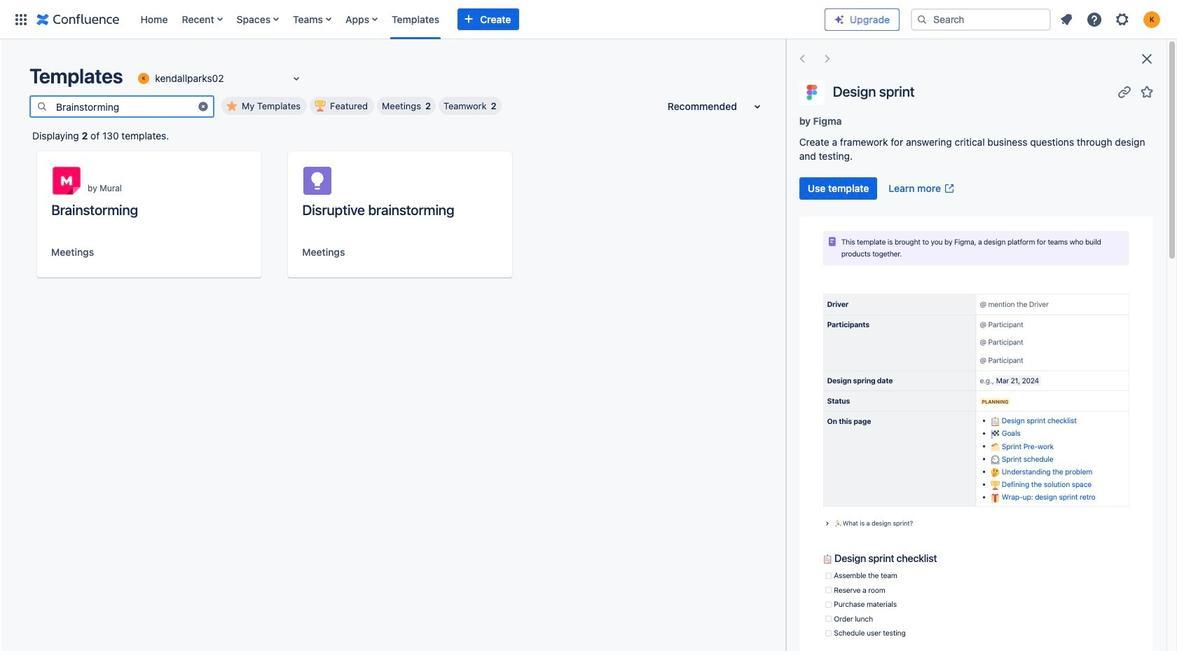 Task type: vqa. For each thing, say whether or not it's contained in the screenshot.
"tab list"
no



Task type: describe. For each thing, give the bounding box(es) containing it.
premium image
[[834, 14, 845, 25]]

notification icon image
[[1058, 11, 1075, 28]]

star design sprint image
[[1139, 83, 1156, 100]]

search image
[[917, 14, 928, 25]]

Search field
[[911, 8, 1051, 30]]

previous template image
[[794, 50, 811, 67]]

help icon image
[[1086, 11, 1103, 28]]

Search author, category, topic field
[[52, 97, 193, 116]]

list for premium icon
[[1054, 7, 1169, 32]]

global element
[[8, 0, 825, 39]]

clear search bar image
[[198, 101, 209, 112]]

open image
[[288, 70, 305, 87]]

next template image
[[819, 50, 836, 67]]



Task type: locate. For each thing, give the bounding box(es) containing it.
None text field
[[136, 71, 138, 86]]

close image
[[1139, 50, 1156, 67]]

list for appswitcher icon
[[134, 0, 825, 39]]

None search field
[[911, 8, 1051, 30]]

confluence image
[[36, 11, 120, 28], [36, 11, 120, 28]]

settings icon image
[[1114, 11, 1131, 28]]

your profile and preferences image
[[1144, 11, 1161, 28]]

banner
[[0, 0, 1178, 39]]

appswitcher icon image
[[13, 11, 29, 28]]

group
[[800, 177, 961, 200]]

share link image
[[1117, 83, 1133, 100]]

1 horizontal spatial list
[[1054, 7, 1169, 32]]

list
[[134, 0, 825, 39], [1054, 7, 1169, 32]]

search icon image
[[36, 101, 48, 112]]

0 horizontal spatial list
[[134, 0, 825, 39]]



